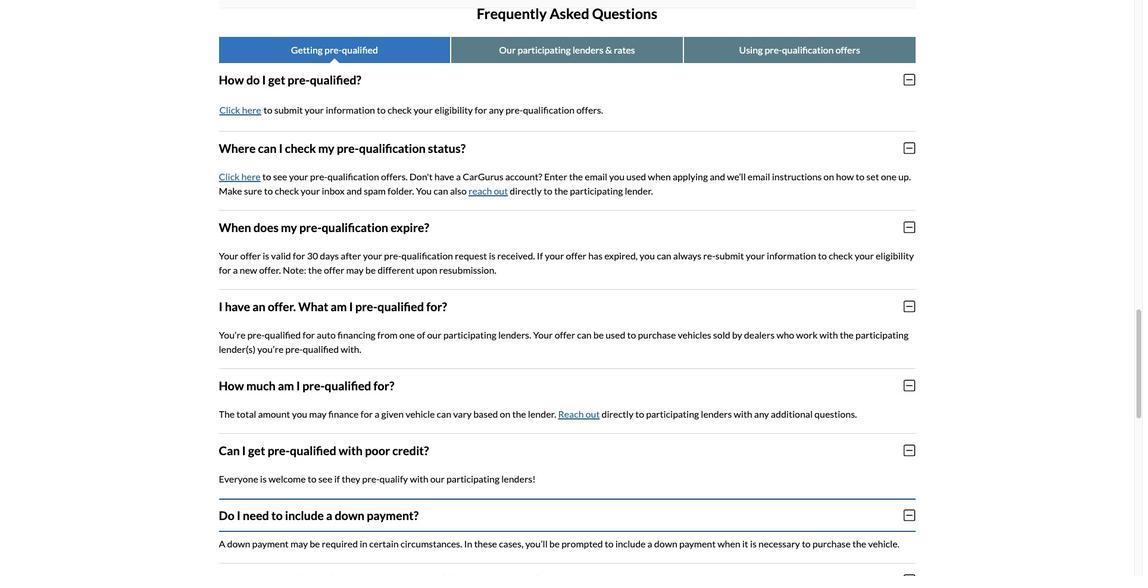 Task type: locate. For each thing, give the bounding box(es) containing it.
0 horizontal spatial include
[[285, 508, 324, 522]]

minus square image inside can i get pre-qualified with poor credit? dropdown button
[[904, 444, 915, 457]]

get right can
[[248, 443, 265, 458]]

my up inbox
[[318, 141, 334, 155]]

where can i check my pre-qualification status? button
[[219, 131, 915, 165]]

directly down account?
[[510, 185, 542, 196]]

does
[[253, 220, 279, 234]]

you
[[609, 171, 625, 182], [640, 250, 655, 261], [292, 408, 307, 419]]

0 vertical spatial offers.
[[576, 104, 603, 115]]

folder.
[[388, 185, 414, 196]]

on right based
[[500, 408, 510, 419]]

1 vertical spatial get
[[248, 443, 265, 458]]

2 vertical spatial may
[[290, 538, 308, 549]]

tab list
[[219, 0, 915, 8]]

can i get pre-qualified with poor credit?
[[219, 443, 429, 458]]

our inside you're pre-qualified for auto financing from one of our participating lenders. your offer can be used to purchase vehicles sold by dealers who work with the participating lender(s) you're pre-qualified with.
[[427, 329, 442, 340]]

for? up given
[[373, 378, 394, 393]]

click for click here
[[219, 171, 240, 182]]

a inside to see your pre-qualification offers. don't have a cargurus account? enter the email you used when applying and we'll email instructions on how to set one up. make sure to check your inbox and spam folder. you can also
[[456, 171, 461, 182]]

directly right reach out link
[[602, 408, 633, 419]]

certain
[[369, 538, 399, 549]]

1 horizontal spatial purchase
[[813, 538, 851, 549]]

when left applying
[[648, 171, 671, 182]]

have up also
[[434, 171, 454, 182]]

qualified inside i have an offer. what am i pre-qualified for? dropdown button
[[377, 299, 424, 313]]

one inside to see your pre-qualification offers. don't have a cargurus account? enter the email you used when applying and we'll email instructions on how to set one up. make sure to check your inbox and spam folder. you can also
[[881, 171, 896, 182]]

3 minus square image from the top
[[904, 379, 915, 392]]

pre- inside your offer is valid for 30 days after your pre-qualification request is received. if your offer has expired, you can always re-submit your information to check your eligibility for a new offer. note: the offer may be different upon resubmission.
[[384, 250, 401, 261]]

participating inside button
[[518, 44, 571, 55]]

i have an offer. what am i pre-qualified for?
[[219, 299, 447, 313]]

1 vertical spatial my
[[281, 220, 297, 234]]

offers. down how do i get pre-qualified? dropdown button
[[576, 104, 603, 115]]

purchase left vehicle.
[[813, 538, 851, 549]]

my
[[318, 141, 334, 155], [281, 220, 297, 234]]

0 vertical spatial get
[[268, 72, 285, 87]]

1 horizontal spatial your
[[533, 329, 553, 340]]

the inside your offer is valid for 30 days after your pre-qualification request is received. if your offer has expired, you can always re-submit your information to check your eligibility for a new offer. note: the offer may be different upon resubmission.
[[308, 264, 322, 275]]

qualification inside using pre-qualification offers button
[[782, 44, 834, 55]]

here for click here
[[241, 171, 261, 182]]

1 how from the top
[[219, 72, 244, 87]]

1 horizontal spatial submit
[[715, 250, 744, 261]]

0 horizontal spatial have
[[225, 299, 250, 313]]

1 vertical spatial have
[[225, 299, 250, 313]]

check inside to see your pre-qualification offers. don't have a cargurus account? enter the email you used when applying and we'll email instructions on how to set one up. make sure to check your inbox and spam folder. you can also
[[275, 185, 299, 196]]

2 minus square image from the top
[[904, 221, 915, 234]]

2 minus square image from the top
[[904, 300, 915, 313]]

0 horizontal spatial eligibility
[[435, 104, 473, 115]]

1 horizontal spatial for?
[[426, 299, 447, 313]]

0 horizontal spatial payment
[[252, 538, 289, 549]]

0 horizontal spatial for?
[[373, 378, 394, 393]]

0 horizontal spatial get
[[248, 443, 265, 458]]

1 horizontal spatial email
[[748, 171, 770, 182]]

0 horizontal spatial one
[[399, 329, 415, 340]]

how for how much am i pre-qualified for?
[[219, 378, 244, 393]]

we'll
[[727, 171, 746, 182]]

how up the
[[219, 378, 244, 393]]

different
[[378, 264, 414, 275]]

0 horizontal spatial when
[[648, 171, 671, 182]]

our right qualify
[[430, 473, 445, 484]]

is left the valid at the left of page
[[263, 250, 269, 261]]

your inside your offer is valid for 30 days after your pre-qualification request is received. if your offer has expired, you can always re-submit your information to check your eligibility for a new offer. note: the offer may be different upon resubmission.
[[219, 250, 238, 261]]

minus square image for status?
[[904, 141, 915, 155]]

always
[[673, 250, 701, 261]]

lender.
[[625, 185, 653, 196], [528, 408, 556, 419]]

offer. right an
[[268, 299, 296, 313]]

qualify
[[380, 473, 408, 484]]

1 horizontal spatial eligibility
[[876, 250, 914, 261]]

0 vertical spatial offer.
[[259, 264, 281, 275]]

reach out link
[[469, 185, 508, 196]]

can inside dropdown button
[[258, 141, 277, 155]]

offers. up the folder.
[[381, 171, 408, 182]]

am
[[331, 299, 347, 313], [278, 378, 294, 393]]

0 vertical spatial eligibility
[[435, 104, 473, 115]]

getting
[[291, 44, 323, 55]]

0 horizontal spatial lenders
[[572, 44, 604, 55]]

the left vehicle.
[[852, 538, 866, 549]]

qualified up from
[[377, 299, 424, 313]]

2 horizontal spatial may
[[346, 264, 364, 275]]

0 vertical spatial on
[[824, 171, 834, 182]]

you right 'expired,'
[[640, 250, 655, 261]]

0 vertical spatial submit
[[274, 104, 303, 115]]

0 vertical spatial may
[[346, 264, 364, 275]]

1 vertical spatial for?
[[373, 378, 394, 393]]

qualified down auto
[[303, 343, 339, 355]]

minus square image inside when does my pre-qualification expire? dropdown button
[[904, 221, 915, 234]]

0 vertical spatial directly
[[510, 185, 542, 196]]

how do i get pre-qualified?
[[219, 72, 361, 87]]

received.
[[497, 250, 535, 261]]

1 vertical spatial how
[[219, 378, 244, 393]]

required
[[322, 538, 358, 549]]

1 horizontal spatial used
[[626, 171, 646, 182]]

is right request
[[489, 250, 495, 261]]

with
[[819, 329, 838, 340], [734, 408, 752, 419], [339, 443, 363, 458], [410, 473, 428, 484]]

to inside you're pre-qualified for auto financing from one of our participating lenders. your offer can be used to purchase vehicles sold by dealers who work with the participating lender(s) you're pre-qualified with.
[[627, 329, 636, 340]]

minus square image inside do i need to include a down payment? dropdown button
[[904, 509, 915, 522]]

1 minus square image from the top
[[904, 141, 915, 155]]

lenders inside getting pre-qualified tab panel
[[701, 408, 732, 419]]

1 vertical spatial am
[[278, 378, 294, 393]]

1 vertical spatial out
[[586, 408, 600, 419]]

can inside you're pre-qualified for auto financing from one of our participating lenders. your offer can be used to purchase vehicles sold by dealers who work with the participating lender(s) you're pre-qualified with.
[[577, 329, 592, 340]]

1 horizontal spatial have
[[434, 171, 454, 182]]

offer up new at the top left
[[240, 250, 261, 261]]

qualification up upon at the top of the page
[[401, 250, 453, 261]]

can inside to see your pre-qualification offers. don't have a cargurus account? enter the email you used when applying and we'll email instructions on how to set one up. make sure to check your inbox and spam folder. you can also
[[434, 185, 448, 196]]

payment left it
[[679, 538, 716, 549]]

qualified inside how much am i pre-qualified for? dropdown button
[[325, 378, 371, 393]]

total
[[237, 408, 256, 419]]

for inside you're pre-qualified for auto financing from one of our participating lenders. your offer can be used to purchase vehicles sold by dealers who work with the participating lender(s) you're pre-qualified with.
[[303, 329, 315, 340]]

status?
[[428, 141, 466, 155]]

offer
[[240, 250, 261, 261], [566, 250, 586, 261], [324, 264, 344, 275], [555, 329, 575, 340]]

plus square image
[[904, 574, 915, 576]]

our participating lenders & rates
[[499, 44, 635, 55]]

see
[[273, 171, 287, 182], [318, 473, 332, 484]]

to inside your offer is valid for 30 days after your pre-qualification request is received. if your offer has expired, you can always re-submit your information to check your eligibility for a new offer. note: the offer may be different upon resubmission.
[[818, 250, 827, 261]]

1 vertical spatial minus square image
[[904, 221, 915, 234]]

everyone is welcome to see if they pre-qualify with our participating lenders!
[[219, 473, 536, 484]]

submit down "how do i get pre-qualified?"
[[274, 104, 303, 115]]

0 vertical spatial our
[[427, 329, 442, 340]]

0 vertical spatial click
[[219, 104, 240, 115]]

0 horizontal spatial you
[[292, 408, 307, 419]]

you're
[[257, 343, 284, 355]]

0 horizontal spatial out
[[494, 185, 508, 196]]

payment down need at the left
[[252, 538, 289, 549]]

be inside you're pre-qualified for auto financing from one of our participating lenders. your offer can be used to purchase vehicles sold by dealers who work with the participating lender(s) you're pre-qualified with.
[[593, 329, 604, 340]]

on inside to see your pre-qualification offers. don't have a cargurus account? enter the email you used when applying and we'll email instructions on how to set one up. make sure to check your inbox and spam folder. you can also
[[824, 171, 834, 182]]

1 horizontal spatial directly
[[602, 408, 633, 419]]

1 vertical spatial you
[[640, 250, 655, 261]]

be left required
[[310, 538, 320, 549]]

can left 'vary'
[[437, 408, 451, 419]]

request
[[455, 250, 487, 261]]

2 how from the top
[[219, 378, 244, 393]]

0 horizontal spatial any
[[489, 104, 504, 115]]

qualified up finance
[[325, 378, 371, 393]]

see right click here
[[273, 171, 287, 182]]

the right work
[[840, 329, 854, 340]]

email
[[585, 171, 607, 182], [748, 171, 770, 182]]

getting pre-qualified button
[[219, 37, 450, 63]]

0 vertical spatial include
[[285, 508, 324, 522]]

finance
[[328, 408, 359, 419]]

the down 30
[[308, 264, 322, 275]]

make
[[219, 185, 242, 196]]

our right the of
[[427, 329, 442, 340]]

qualification left offers
[[782, 44, 834, 55]]

0 vertical spatial when
[[648, 171, 671, 182]]

for? down upon at the top of the page
[[426, 299, 447, 313]]

1 horizontal spatial information
[[767, 250, 816, 261]]

work
[[796, 329, 818, 340]]

be down i have an offer. what am i pre-qualified for? dropdown button
[[593, 329, 604, 340]]

1 vertical spatial may
[[309, 408, 327, 419]]

prompted
[[562, 538, 603, 549]]

used
[[626, 171, 646, 182], [606, 329, 625, 340]]

0 vertical spatial information
[[326, 104, 375, 115]]

qualified?
[[310, 72, 361, 87]]

where can i check my pre-qualification status?
[[219, 141, 466, 155]]

qualification inside when does my pre-qualification expire? dropdown button
[[322, 220, 388, 234]]

0 vertical spatial you
[[609, 171, 625, 182]]

used down i have an offer. what am i pre-qualified for? dropdown button
[[606, 329, 625, 340]]

purchase
[[638, 329, 676, 340], [813, 538, 851, 549]]

if
[[537, 250, 543, 261]]

be inside your offer is valid for 30 days after your pre-qualification request is received. if your offer has expired, you can always re-submit your information to check your eligibility for a new offer. note: the offer may be different upon resubmission.
[[365, 264, 376, 275]]

email right we'll
[[748, 171, 770, 182]]

can left always
[[657, 250, 671, 261]]

see left if
[[318, 473, 332, 484]]

out
[[494, 185, 508, 196], [586, 408, 600, 419]]

when left it
[[717, 538, 740, 549]]

with left the poor
[[339, 443, 363, 458]]

frequently asked questions tab list
[[219, 37, 915, 63]]

0 horizontal spatial purchase
[[638, 329, 676, 340]]

down
[[335, 508, 364, 522], [227, 538, 250, 549], [654, 538, 677, 549]]

1 horizontal spatial you
[[609, 171, 625, 182]]

the right enter
[[569, 171, 583, 182]]

1 vertical spatial offer.
[[268, 299, 296, 313]]

3 minus square image from the top
[[904, 444, 915, 457]]

qualified inside can i get pre-qualified with poor credit? dropdown button
[[290, 443, 336, 458]]

and left we'll
[[710, 171, 725, 182]]

frequently
[[477, 5, 547, 22]]

2 vertical spatial you
[[292, 408, 307, 419]]

your right lenders.
[[533, 329, 553, 340]]

one left the of
[[399, 329, 415, 340]]

enter
[[544, 171, 567, 182]]

note:
[[283, 264, 306, 275]]

dealers
[[744, 329, 775, 340]]

am inside how much am i pre-qualified for? dropdown button
[[278, 378, 294, 393]]

1 horizontal spatial when
[[717, 538, 740, 549]]

0 vertical spatial have
[[434, 171, 454, 182]]

vehicle
[[406, 408, 435, 419]]

on left the how
[[824, 171, 834, 182]]

0 horizontal spatial see
[[273, 171, 287, 182]]

click up where
[[219, 104, 240, 115]]

used inside to see your pre-qualification offers. don't have a cargurus account? enter the email you used when applying and we'll email instructions on how to set one up. make sure to check your inbox and spam folder. you can also
[[626, 171, 646, 182]]

set
[[866, 171, 879, 182]]

a inside your offer is valid for 30 days after your pre-qualification request is received. if your offer has expired, you can always re-submit your information to check your eligibility for a new offer. note: the offer may be different upon resubmission.
[[233, 264, 238, 275]]

can down i have an offer. what am i pre-qualified for? dropdown button
[[577, 329, 592, 340]]

when
[[648, 171, 671, 182], [717, 538, 740, 549]]

how left do
[[219, 72, 244, 87]]

have
[[434, 171, 454, 182], [225, 299, 250, 313]]

1 vertical spatial one
[[399, 329, 415, 340]]

1 vertical spatial submit
[[715, 250, 744, 261]]

have left an
[[225, 299, 250, 313]]

here down do
[[242, 104, 261, 115]]

is right it
[[750, 538, 757, 549]]

of
[[417, 329, 425, 340]]

get right do
[[268, 72, 285, 87]]

vehicles
[[678, 329, 711, 340]]

minus square image for pre-
[[904, 300, 915, 313]]

am right the much
[[278, 378, 294, 393]]

an
[[252, 299, 265, 313]]

minus square image inside i have an offer. what am i pre-qualified for? dropdown button
[[904, 300, 915, 313]]

click up make
[[219, 171, 240, 182]]

1 vertical spatial information
[[767, 250, 816, 261]]

you right amount
[[292, 408, 307, 419]]

from
[[377, 329, 397, 340]]

to see your pre-qualification offers. don't have a cargurus account? enter the email you used when applying and we'll email instructions on how to set one up. make sure to check your inbox and spam folder. you can also
[[219, 171, 911, 196]]

1 horizontal spatial lenders
[[701, 408, 732, 419]]

eligibility
[[435, 104, 473, 115], [876, 250, 914, 261]]

0 horizontal spatial on
[[500, 408, 510, 419]]

minus square image
[[904, 141, 915, 155], [904, 300, 915, 313], [904, 379, 915, 392], [904, 509, 915, 522]]

1 horizontal spatial get
[[268, 72, 285, 87]]

lenders.
[[498, 329, 531, 340]]

1 horizontal spatial include
[[615, 538, 646, 549]]

1 vertical spatial any
[[754, 408, 769, 419]]

a inside dropdown button
[[326, 508, 332, 522]]

my right does
[[281, 220, 297, 234]]

reach out directly to the participating lender.
[[469, 185, 653, 196]]

1 vertical spatial click
[[219, 171, 240, 182]]

minus square image for how do i get pre-qualified?
[[904, 73, 915, 86]]

2 horizontal spatial down
[[654, 538, 677, 549]]

for
[[475, 104, 487, 115], [293, 250, 305, 261], [219, 264, 231, 275], [303, 329, 315, 340], [360, 408, 373, 419]]

0 horizontal spatial am
[[278, 378, 294, 393]]

4 minus square image from the top
[[904, 509, 915, 522]]

1 minus square image from the top
[[904, 73, 915, 86]]

and left spam
[[346, 185, 362, 196]]

the inside to see your pre-qualification offers. don't have a cargurus account? enter the email you used when applying and we'll email instructions on how to set one up. make sure to check your inbox and spam folder. you can also
[[569, 171, 583, 182]]

auto
[[317, 329, 336, 340]]

2 payment from the left
[[679, 538, 716, 549]]

here up sure
[[241, 171, 261, 182]]

participating
[[518, 44, 571, 55], [570, 185, 623, 196], [443, 329, 496, 340], [856, 329, 909, 340], [646, 408, 699, 419], [446, 473, 500, 484]]

may down after
[[346, 264, 364, 275]]

offer. down the valid at the left of page
[[259, 264, 281, 275]]

am inside i have an offer. what am i pre-qualified for? dropdown button
[[331, 299, 347, 313]]

0 vertical spatial one
[[881, 171, 896, 182]]

our
[[499, 44, 516, 55]]

0 horizontal spatial and
[[346, 185, 362, 196]]

1 horizontal spatial and
[[710, 171, 725, 182]]

0 vertical spatial here
[[242, 104, 261, 115]]

offer down i have an offer. what am i pre-qualified for? dropdown button
[[555, 329, 575, 340]]

0 horizontal spatial email
[[585, 171, 607, 182]]

0 vertical spatial how
[[219, 72, 244, 87]]

can right where
[[258, 141, 277, 155]]

a
[[456, 171, 461, 182], [233, 264, 238, 275], [375, 408, 379, 419], [326, 508, 332, 522], [647, 538, 652, 549]]

1 vertical spatial used
[[606, 329, 625, 340]]

check
[[388, 104, 412, 115], [285, 141, 316, 155], [275, 185, 299, 196], [829, 250, 853, 261]]

with right work
[[819, 329, 838, 340]]

1 vertical spatial see
[[318, 473, 332, 484]]

am right what
[[331, 299, 347, 313]]

0 horizontal spatial directly
[[510, 185, 542, 196]]

submit right always
[[715, 250, 744, 261]]

2 horizontal spatial you
[[640, 250, 655, 261]]

getting pre-qualified tab panel
[[219, 63, 915, 576]]

qualification up after
[[322, 220, 388, 234]]

used left applying
[[626, 171, 646, 182]]

1 vertical spatial eligibility
[[876, 250, 914, 261]]

by
[[732, 329, 742, 340]]

you down where can i check my pre-qualification status? dropdown button
[[609, 171, 625, 182]]

pre-
[[324, 44, 342, 55], [765, 44, 782, 55], [288, 72, 310, 87], [506, 104, 523, 115], [337, 141, 359, 155], [310, 171, 327, 182], [299, 220, 322, 234], [384, 250, 401, 261], [355, 299, 377, 313], [247, 329, 265, 340], [285, 343, 303, 355], [302, 378, 325, 393], [268, 443, 290, 458], [362, 473, 380, 484]]

qualification up inbox
[[327, 171, 379, 182]]

click here button
[[219, 101, 262, 119]]

your down when
[[219, 250, 238, 261]]

submit inside your offer is valid for 30 days after your pre-qualification request is received. if your offer has expired, you can always re-submit your information to check your eligibility for a new offer. note: the offer may be different upon resubmission.
[[715, 250, 744, 261]]

1 horizontal spatial on
[[824, 171, 834, 182]]

may left finance
[[309, 408, 327, 419]]

click here link
[[219, 171, 261, 182]]

qualification
[[782, 44, 834, 55], [523, 104, 575, 115], [359, 141, 426, 155], [327, 171, 379, 182], [322, 220, 388, 234], [401, 250, 453, 261]]

can right you
[[434, 185, 448, 196]]

check inside your offer is valid for 30 days after your pre-qualification request is received. if your offer has expired, you can always re-submit your information to check your eligibility for a new offer. note: the offer may be different upon resubmission.
[[829, 250, 853, 261]]

0 vertical spatial purchase
[[638, 329, 676, 340]]

poor
[[365, 443, 390, 458]]

include right prompted
[[615, 538, 646, 549]]

include down welcome
[[285, 508, 324, 522]]

on
[[824, 171, 834, 182], [500, 408, 510, 419]]

qualification up don't
[[359, 141, 426, 155]]

0 vertical spatial used
[[626, 171, 646, 182]]

1 vertical spatial your
[[533, 329, 553, 340]]

may
[[346, 264, 364, 275], [309, 408, 327, 419], [290, 538, 308, 549]]

financing
[[338, 329, 375, 340]]

pre- inside button
[[324, 44, 342, 55]]

email up reach out directly to the participating lender.
[[585, 171, 607, 182]]

offer left has
[[566, 250, 586, 261]]

qualified up qualified?
[[342, 44, 378, 55]]

instructions
[[772, 171, 822, 182]]

offers. inside to see your pre-qualification offers. don't have a cargurus account? enter the email you used when applying and we'll email instructions on how to set one up. make sure to check your inbox and spam folder. you can also
[[381, 171, 408, 182]]

spam
[[364, 185, 386, 196]]

can
[[258, 141, 277, 155], [434, 185, 448, 196], [657, 250, 671, 261], [577, 329, 592, 340], [437, 408, 451, 419]]

be left different on the top of page
[[365, 264, 376, 275]]

0 vertical spatial see
[[273, 171, 287, 182]]

they
[[342, 473, 360, 484]]

may down do i need to include a down payment?
[[290, 538, 308, 549]]

qualified up if
[[290, 443, 336, 458]]

i inside dropdown button
[[237, 508, 240, 522]]

valid
[[271, 250, 291, 261]]

purchase inside you're pre-qualified for auto financing from one of our participating lenders. your offer can be used to purchase vehicles sold by dealers who work with the participating lender(s) you're pre-qualified with.
[[638, 329, 676, 340]]

purchase left the vehicles
[[638, 329, 676, 340]]

you'll
[[525, 538, 548, 549]]

0 vertical spatial minus square image
[[904, 73, 915, 86]]

minus square image inside where can i check my pre-qualification status? dropdown button
[[904, 141, 915, 155]]

0 horizontal spatial used
[[606, 329, 625, 340]]

minus square image
[[904, 73, 915, 86], [904, 221, 915, 234], [904, 444, 915, 457]]

one left the up.
[[881, 171, 896, 182]]

0 horizontal spatial lender.
[[528, 408, 556, 419]]

minus square image inside how much am i pre-qualified for? dropdown button
[[904, 379, 915, 392]]

payment
[[252, 538, 289, 549], [679, 538, 716, 549]]

1 horizontal spatial payment
[[679, 538, 716, 549]]

offer.
[[259, 264, 281, 275], [268, 299, 296, 313]]

minus square image inside how do i get pre-qualified? dropdown button
[[904, 73, 915, 86]]

1 horizontal spatial one
[[881, 171, 896, 182]]

offer down days
[[324, 264, 344, 275]]

your inside you're pre-qualified for auto financing from one of our participating lenders. your offer can be used to purchase vehicles sold by dealers who work with the participating lender(s) you're pre-qualified with.
[[533, 329, 553, 340]]



Task type: vqa. For each thing, say whether or not it's contained in the screenshot.
"of"
yes



Task type: describe. For each thing, give the bounding box(es) containing it.
1 horizontal spatial any
[[754, 408, 769, 419]]

days
[[320, 250, 339, 261]]

can i get pre-qualified with poor credit? button
[[219, 434, 915, 467]]

offer. inside dropdown button
[[268, 299, 296, 313]]

expired,
[[604, 250, 638, 261]]

1 vertical spatial when
[[717, 538, 740, 549]]

1 payment from the left
[[252, 538, 289, 549]]

one inside you're pre-qualified for auto financing from one of our participating lenders. your offer can be used to purchase vehicles sold by dealers who work with the participating lender(s) you're pre-qualified with.
[[399, 329, 415, 340]]

with inside you're pre-qualified for auto financing from one of our participating lenders. your offer can be used to purchase vehicles sold by dealers who work with the participating lender(s) you're pre-qualified with.
[[819, 329, 838, 340]]

after
[[341, 250, 361, 261]]

0 vertical spatial and
[[710, 171, 725, 182]]

welcome
[[268, 473, 306, 484]]

questions
[[592, 5, 657, 22]]

if
[[334, 473, 340, 484]]

who
[[776, 329, 794, 340]]

when inside to see your pre-qualification offers. don't have a cargurus account? enter the email you used when applying and we'll email instructions on how to set one up. make sure to check your inbox and spam folder. you can also
[[648, 171, 671, 182]]

minus square image for when does my pre-qualification expire?
[[904, 221, 915, 234]]

qualification down how do i get pre-qualified? dropdown button
[[523, 104, 575, 115]]

do i need to include a down payment? button
[[219, 499, 915, 532]]

account?
[[505, 171, 542, 182]]

may inside your offer is valid for 30 days after your pre-qualification request is received. if your offer has expired, you can always re-submit your information to check your eligibility for a new offer. note: the offer may be different upon resubmission.
[[346, 264, 364, 275]]

applying
[[673, 171, 708, 182]]

qualification inside your offer is valid for 30 days after your pre-qualification request is received. if your offer has expired, you can always re-submit your information to check your eligibility for a new offer. note: the offer may be different upon resubmission.
[[401, 250, 453, 261]]

you're pre-qualified for auto financing from one of our participating lenders. your offer can be used to purchase vehicles sold by dealers who work with the participating lender(s) you're pre-qualified with.
[[219, 329, 909, 355]]

1 vertical spatial include
[[615, 538, 646, 549]]

upon
[[416, 264, 437, 275]]

what
[[298, 299, 328, 313]]

much
[[246, 378, 276, 393]]

with inside dropdown button
[[339, 443, 363, 458]]

using
[[739, 44, 763, 55]]

vehicle.
[[868, 538, 900, 549]]

0 vertical spatial my
[[318, 141, 334, 155]]

the right based
[[512, 408, 526, 419]]

do
[[246, 72, 260, 87]]

the inside you're pre-qualified for auto financing from one of our participating lenders. your offer can be used to purchase vehicles sold by dealers who work with the participating lender(s) you're pre-qualified with.
[[840, 329, 854, 340]]

how much am i pre-qualified for?
[[219, 378, 394, 393]]

getting pre-qualified
[[291, 44, 378, 55]]

reach
[[558, 408, 584, 419]]

lenders inside button
[[572, 44, 604, 55]]

in
[[360, 538, 367, 549]]

re-
[[703, 250, 715, 261]]

click here
[[219, 171, 261, 182]]

credit?
[[392, 443, 429, 458]]

used inside you're pre-qualified for auto financing from one of our participating lenders. your offer can be used to purchase vehicles sold by dealers who work with the participating lender(s) you're pre-qualified with.
[[606, 329, 625, 340]]

pre- inside to see your pre-qualification offers. don't have a cargurus account? enter the email you used when applying and we'll email instructions on how to set one up. make sure to check your inbox and spam folder. you can also
[[310, 171, 327, 182]]

1 email from the left
[[585, 171, 607, 182]]

how much am i pre-qualified for? button
[[219, 369, 915, 402]]

using pre-qualification offers
[[739, 44, 860, 55]]

down inside dropdown button
[[335, 508, 364, 522]]

sold
[[713, 329, 730, 340]]

offer. inside your offer is valid for 30 days after your pre-qualification request is received. if your offer has expired, you can always re-submit your information to check your eligibility for a new offer. note: the offer may be different upon resubmission.
[[259, 264, 281, 275]]

cases,
[[499, 538, 523, 549]]

eligibility inside your offer is valid for 30 days after your pre-qualification request is received. if your offer has expired, you can always re-submit your information to check your eligibility for a new offer. note: the offer may be different upon resubmission.
[[876, 250, 914, 261]]

rates
[[614, 44, 635, 55]]

information inside your offer is valid for 30 days after your pre-qualification request is received. if your offer has expired, you can always re-submit your information to check your eligibility for a new offer. note: the offer may be different upon resubmission.
[[767, 250, 816, 261]]

reach
[[469, 185, 492, 196]]

1 vertical spatial lender.
[[528, 408, 556, 419]]

1 vertical spatial directly
[[602, 408, 633, 419]]

0 vertical spatial lender.
[[625, 185, 653, 196]]

here for click here to submit your information to check your eligibility for any pre-qualification offers.
[[242, 104, 261, 115]]

lenders!
[[501, 473, 536, 484]]

for? inside i have an offer. what am i pre-qualified for? dropdown button
[[426, 299, 447, 313]]

has
[[588, 250, 603, 261]]

qualification inside where can i check my pre-qualification status? dropdown button
[[359, 141, 426, 155]]

the
[[219, 408, 235, 419]]

when does my pre-qualification expire? button
[[219, 210, 915, 244]]

you're
[[219, 329, 245, 340]]

click for click here to submit your information to check your eligibility for any pre-qualification offers.
[[219, 104, 240, 115]]

1 horizontal spatial out
[[586, 408, 600, 419]]

1 vertical spatial on
[[500, 408, 510, 419]]

inbox
[[322, 185, 345, 196]]

our participating lenders & rates button
[[451, 37, 683, 63]]

2 email from the left
[[748, 171, 770, 182]]

with left additional
[[734, 408, 752, 419]]

1 vertical spatial and
[[346, 185, 362, 196]]

you
[[416, 185, 432, 196]]

the down enter
[[554, 185, 568, 196]]

necessary
[[758, 538, 800, 549]]

vary
[[453, 408, 472, 419]]

your offer is valid for 30 days after your pre-qualification request is received. if your offer has expired, you can always re-submit your information to check your eligibility for a new offer. note: the offer may be different upon resubmission.
[[219, 250, 914, 275]]

offer inside you're pre-qualified for auto financing from one of our participating lenders. your offer can be used to purchase vehicles sold by dealers who work with the participating lender(s) you're pre-qualified with.
[[555, 329, 575, 340]]

qualified inside getting pre-qualified button
[[342, 44, 378, 55]]

click here to submit your information to check your eligibility for any pre-qualification offers.
[[219, 104, 603, 115]]

also
[[450, 185, 467, 196]]

with.
[[341, 343, 361, 355]]

do
[[219, 508, 234, 522]]

how do i get pre-qualified? button
[[219, 63, 915, 96]]

have inside dropdown button
[[225, 299, 250, 313]]

the total amount you may finance for a given vehicle can vary based on the lender. reach out directly to participating lenders with any additional questions.
[[219, 408, 857, 419]]

you inside to see your pre-qualification offers. don't have a cargurus account? enter the email you used when applying and we'll email instructions on how to set one up. make sure to check your inbox and spam folder. you can also
[[609, 171, 625, 182]]

payment?
[[367, 508, 419, 522]]

can
[[219, 443, 240, 458]]

cargurus
[[463, 171, 503, 182]]

qualification inside to see your pre-qualification offers. don't have a cargurus account? enter the email you used when applying and we'll email instructions on how to set one up. make sure to check your inbox and spam folder. you can also
[[327, 171, 379, 182]]

asked
[[550, 5, 589, 22]]

0 vertical spatial out
[[494, 185, 508, 196]]

up.
[[898, 171, 911, 182]]

these
[[474, 538, 497, 549]]

do i need to include a down payment?
[[219, 508, 419, 522]]

you inside your offer is valid for 30 days after your pre-qualification request is received. if your offer has expired, you can always re-submit your information to check your eligibility for a new offer. note: the offer may be different upon resubmission.
[[640, 250, 655, 261]]

1 horizontal spatial may
[[309, 408, 327, 419]]

to inside do i need to include a down payment? dropdown button
[[271, 508, 283, 522]]

1 horizontal spatial offers.
[[576, 104, 603, 115]]

a
[[219, 538, 225, 549]]

include inside dropdown button
[[285, 508, 324, 522]]

&
[[605, 44, 612, 55]]

lender(s)
[[219, 343, 256, 355]]

be right you'll
[[549, 538, 560, 549]]

given
[[381, 408, 404, 419]]

a down payment may be required in certain circumstances. in these cases, you'll be prompted to include a down payment when it is necessary to purchase the vehicle.
[[219, 538, 900, 549]]

with right qualify
[[410, 473, 428, 484]]

0 horizontal spatial submit
[[274, 104, 303, 115]]

1 vertical spatial purchase
[[813, 538, 851, 549]]

0 horizontal spatial may
[[290, 538, 308, 549]]

offers
[[835, 44, 860, 55]]

for? inside how much am i pre-qualified for? dropdown button
[[373, 378, 394, 393]]

30
[[307, 250, 318, 261]]

how for how do i get pre-qualified?
[[219, 72, 244, 87]]

qualified up you're
[[265, 329, 301, 340]]

see inside to see your pre-qualification offers. don't have a cargurus account? enter the email you used when applying and we'll email instructions on how to set one up. make sure to check your inbox and spam folder. you can also
[[273, 171, 287, 182]]

check inside where can i check my pre-qualification status? dropdown button
[[285, 141, 316, 155]]

0 vertical spatial any
[[489, 104, 504, 115]]

additional
[[771, 408, 813, 419]]

resubmission.
[[439, 264, 496, 275]]

1 vertical spatial our
[[430, 473, 445, 484]]

new
[[240, 264, 257, 275]]

can inside your offer is valid for 30 days after your pre-qualification request is received. if your offer has expired, you can always re-submit your information to check your eligibility for a new offer. note: the offer may be different upon resubmission.
[[657, 250, 671, 261]]

pre- inside button
[[765, 44, 782, 55]]

using pre-qualification offers button
[[684, 37, 915, 63]]

0 horizontal spatial down
[[227, 538, 250, 549]]

minus square image for payment?
[[904, 509, 915, 522]]

in
[[464, 538, 472, 549]]

based
[[473, 408, 498, 419]]

have inside to see your pre-qualification offers. don't have a cargurus account? enter the email you used when applying and we'll email instructions on how to set one up. make sure to check your inbox and spam folder. you can also
[[434, 171, 454, 182]]

everyone
[[219, 473, 258, 484]]

is left welcome
[[260, 473, 267, 484]]

don't
[[409, 171, 433, 182]]

minus square image for can i get pre-qualified with poor credit?
[[904, 444, 915, 457]]



